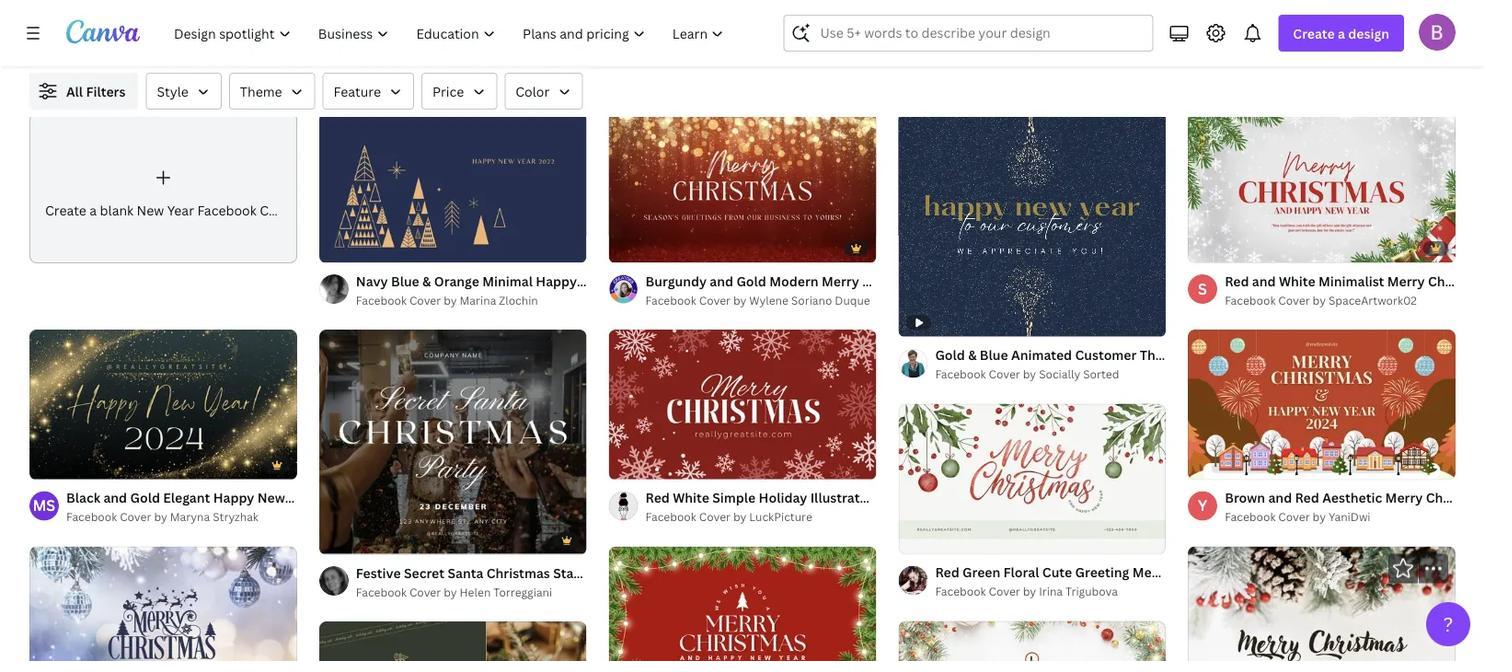 Task type: locate. For each thing, give the bounding box(es) containing it.
christmas
[[863, 272, 926, 289], [1174, 563, 1237, 581], [487, 564, 550, 581]]

maryna stryzhak element
[[29, 491, 59, 521]]

blue left animated at the right of page
[[980, 346, 1009, 364]]

1 vertical spatial a
[[90, 201, 97, 219]]

elegant
[[163, 489, 210, 507]]

festive secret santa christmas staff party facebook post facebook cover by helen torreggiani
[[356, 564, 714, 599]]

by down floral
[[1024, 584, 1037, 599]]

all filters button
[[29, 73, 138, 110]]

a inside dropdown button
[[1339, 24, 1346, 42]]

create inside dropdown button
[[1294, 24, 1336, 42]]

and inside black and gold elegant happy new year facebook cover facebook cover by maryna stryzhak
[[103, 489, 127, 507]]

1 horizontal spatial merry
[[1133, 563, 1171, 581]]

0 vertical spatial merry
[[822, 272, 860, 289]]

Search search field
[[821, 16, 1142, 51]]

and up facebook cover by wylene soriano duque link
[[710, 272, 734, 289]]

red
[[936, 563, 960, 581]]

socially
[[1039, 366, 1081, 382]]

? button
[[1427, 602, 1471, 646]]

templates
[[64, 70, 127, 88]]

1 horizontal spatial christmas
[[863, 272, 926, 289]]

1 horizontal spatial &
[[969, 346, 977, 364]]

0 vertical spatial and
[[710, 272, 734, 289]]

black and gold elegant happy new year facebook cover image
[[29, 329, 297, 480]]

1 vertical spatial post
[[686, 564, 714, 581]]

by left "yanidwi" at the bottom right
[[1313, 509, 1327, 524]]

cover
[[260, 201, 297, 219], [705, 272, 742, 289], [1056, 272, 1093, 289], [410, 292, 441, 307], [699, 292, 731, 307], [1279, 292, 1311, 307], [989, 366, 1021, 382], [382, 489, 419, 507], [120, 509, 151, 524], [699, 509, 731, 524], [1279, 509, 1311, 524], [1304, 563, 1341, 581], [989, 584, 1021, 599], [410, 584, 441, 599]]

new inside gold & blue animated customer thank you new year facebook post facebook cover by socially sorted
[[1208, 346, 1235, 364]]

0 horizontal spatial merry
[[822, 272, 860, 289]]

2 horizontal spatial christmas
[[1174, 563, 1237, 581]]

and right black
[[103, 489, 127, 507]]

a for blank
[[90, 201, 97, 219]]

party
[[586, 564, 620, 581]]

customer
[[1076, 346, 1137, 364]]

0 horizontal spatial post
[[686, 564, 714, 581]]

gold up facebook cover by wylene soriano duque link
[[737, 272, 767, 289]]

white & red bold merry christmas happy new year facebook cover image
[[899, 621, 1167, 661]]

greeting
[[1076, 563, 1130, 581]]

0 horizontal spatial and
[[103, 489, 127, 507]]

1 vertical spatial gold
[[936, 346, 966, 364]]

1 horizontal spatial a
[[1339, 24, 1346, 42]]

facebook cover by helen torreggiani link
[[356, 583, 587, 601]]

facebook inside facebook cover by yanidwi link
[[1226, 509, 1276, 524]]

by
[[444, 292, 457, 307], [734, 292, 747, 307], [1313, 292, 1327, 307], [1024, 366, 1037, 382], [154, 509, 167, 524], [734, 509, 747, 524], [1313, 509, 1327, 524], [1024, 584, 1037, 599], [444, 584, 457, 599]]

new left the burgundy
[[580, 272, 608, 289]]

& left orange
[[423, 272, 431, 289]]

merry up duque
[[822, 272, 860, 289]]

0 vertical spatial post
[[1332, 346, 1360, 364]]

facebook cover by marina zlochin link
[[356, 291, 587, 309]]

happy up the stryzhak
[[213, 489, 254, 507]]

1 vertical spatial merry
[[1133, 563, 1171, 581]]

1 vertical spatial and
[[103, 489, 127, 507]]

2 horizontal spatial gold
[[936, 346, 966, 364]]

1 horizontal spatial blue
[[980, 346, 1009, 364]]

1 vertical spatial create
[[45, 201, 86, 219]]

red white simple holiday illustrated snowflake merry christmas facebook cover image
[[609, 329, 877, 480]]

create for create a design
[[1294, 24, 1336, 42]]

brown and red aesthetic merry christmas and happy new year 2024 facebook cover image
[[1189, 329, 1456, 480]]

a
[[1339, 24, 1346, 42], [90, 201, 97, 219]]

&
[[423, 272, 431, 289], [969, 346, 977, 364]]

1 horizontal spatial create
[[1294, 24, 1336, 42]]

year inside black and gold elegant happy new year facebook cover facebook cover by maryna stryzhak
[[288, 489, 316, 507]]

gold
[[737, 272, 767, 289], [936, 346, 966, 364], [130, 489, 160, 507]]

a left the design
[[1339, 24, 1346, 42]]

1 horizontal spatial post
[[1332, 346, 1360, 364]]

facebook cover by spaceartwork02
[[1226, 292, 1418, 307]]

0 horizontal spatial christmas
[[487, 564, 550, 581]]

1 vertical spatial happy
[[213, 489, 254, 507]]

by inside burgundy and gold modern merry christmas greetings facebook cover facebook cover by wylene soriano duque
[[734, 292, 747, 307]]

blank
[[100, 201, 134, 219]]

bob builder image
[[1420, 14, 1456, 50]]

torreggiani
[[494, 584, 553, 599]]

facebook
[[197, 201, 257, 219], [642, 272, 702, 289], [993, 272, 1053, 289], [356, 292, 407, 307], [646, 292, 697, 307], [1226, 292, 1276, 307], [1269, 346, 1329, 364], [936, 366, 987, 382], [319, 489, 379, 507], [66, 509, 117, 524], [646, 509, 697, 524], [1226, 509, 1276, 524], [1240, 563, 1301, 581], [623, 564, 683, 581], [936, 584, 987, 599], [356, 584, 407, 599]]

duque
[[835, 292, 871, 307]]

0 vertical spatial gold
[[737, 272, 767, 289]]

new inside black and gold elegant happy new year facebook cover facebook cover by maryna stryzhak
[[258, 489, 285, 507]]

color button
[[505, 73, 583, 110]]

red green floral cute greeting merry christmas facebook cover image
[[899, 403, 1167, 554]]

create a design button
[[1279, 15, 1405, 52]]

a for design
[[1339, 24, 1346, 42]]

happy inside "navy blue & orange minimal happy new year facebook cover facebook cover by marina zlochin"
[[536, 272, 577, 289]]

0 horizontal spatial a
[[90, 201, 97, 219]]

maryna stryzhak image
[[29, 491, 59, 521]]

1 horizontal spatial and
[[710, 272, 734, 289]]

gold inside burgundy and gold modern merry christmas greetings facebook cover facebook cover by wylene soriano duque
[[737, 272, 767, 289]]

2 vertical spatial gold
[[130, 489, 160, 507]]

by down orange
[[444, 292, 457, 307]]

price
[[433, 82, 464, 100]]

new right you
[[1208, 346, 1235, 364]]

1 vertical spatial &
[[969, 346, 977, 364]]

year
[[167, 201, 194, 219], [611, 272, 639, 289], [1238, 346, 1266, 364], [288, 489, 316, 507]]

1 horizontal spatial gold
[[737, 272, 767, 289]]

gold down greetings
[[936, 346, 966, 364]]

facebook inside facebook cover by spaceartwork02 link
[[1226, 292, 1276, 307]]

style button
[[146, 73, 222, 110]]

by inside "navy blue & orange minimal happy new year facebook cover facebook cover by marina zlochin"
[[444, 292, 457, 307]]

and inside burgundy and gold modern merry christmas greetings facebook cover facebook cover by wylene soriano duque
[[710, 272, 734, 289]]

0 horizontal spatial blue
[[391, 272, 420, 289]]

red and white minimalist merry christmas and happy new year facebook cover image
[[1189, 112, 1456, 263]]

blue right navy
[[391, 272, 420, 289]]

by down santa
[[444, 584, 457, 599]]

0 vertical spatial a
[[1339, 24, 1346, 42]]

thank
[[1140, 346, 1178, 364]]

facebook cover by spaceartwork02 link
[[1226, 291, 1456, 309]]

& inside gold & blue animated customer thank you new year facebook post facebook cover by socially sorted
[[969, 346, 977, 364]]

& left animated at the right of page
[[969, 346, 977, 364]]

gold inside gold & blue animated customer thank you new year facebook post facebook cover by socially sorted
[[936, 346, 966, 364]]

0 vertical spatial create
[[1294, 24, 1336, 42]]

feature
[[334, 82, 381, 100]]

christmas inside red green floral cute greeting merry christmas facebook cover facebook cover by irina trigubova
[[1174, 563, 1237, 581]]

by left wylene
[[734, 292, 747, 307]]

gold inside black and gold elegant happy new year facebook cover facebook cover by maryna stryzhak
[[130, 489, 160, 507]]

christmas down yanidwi element
[[1174, 563, 1237, 581]]

0 horizontal spatial &
[[423, 272, 431, 289]]

spaceartwork02 image
[[1189, 274, 1218, 304]]

0 vertical spatial blue
[[391, 272, 420, 289]]

post down facebook cover by luckpicture
[[686, 564, 714, 581]]

facebook cover by yanidwi
[[1226, 509, 1371, 524]]

create left the blank on the top left of page
[[45, 201, 86, 219]]

you
[[1181, 346, 1205, 364]]

post inside festive secret santa christmas staff party facebook post facebook cover by helen torreggiani
[[686, 564, 714, 581]]

happy up zlochin
[[536, 272, 577, 289]]

christmas up 'torreggiani'
[[487, 564, 550, 581]]

gold up facebook cover by maryna stryzhak link
[[130, 489, 160, 507]]

a left the blank on the top left of page
[[90, 201, 97, 219]]

festive secret santa christmas staff party facebook post link
[[356, 563, 714, 583]]

0 horizontal spatial create
[[45, 201, 86, 219]]

floral
[[1004, 563, 1040, 581]]

navy blue & orange minimal happy new year facebook cover link
[[356, 271, 742, 291]]

by left maryna
[[154, 509, 167, 524]]

design
[[1349, 24, 1390, 42]]

irina
[[1039, 584, 1063, 599]]

create left the design
[[1294, 24, 1336, 42]]

by left spaceartwork02
[[1313, 292, 1327, 307]]

red green floral cute greeting merry christmas facebook cover link
[[936, 562, 1341, 582]]

luckpicture
[[750, 509, 813, 524]]

animated
[[1012, 346, 1073, 364]]

by inside red green floral cute greeting merry christmas facebook cover facebook cover by irina trigubova
[[1024, 584, 1037, 599]]

and for burgundy
[[710, 272, 734, 289]]

0 horizontal spatial happy
[[213, 489, 254, 507]]

new
[[137, 201, 164, 219], [580, 272, 608, 289], [1208, 346, 1235, 364], [258, 489, 285, 507]]

greetings
[[929, 272, 990, 289]]

1 horizontal spatial happy
[[536, 272, 577, 289]]

post down facebook cover by spaceartwork02 link
[[1332, 346, 1360, 364]]

merry
[[822, 272, 860, 289], [1133, 563, 1171, 581]]

year inside "navy blue & orange minimal happy new year facebook cover facebook cover by marina zlochin"
[[611, 272, 639, 289]]

blue
[[391, 272, 420, 289], [980, 346, 1009, 364]]

post
[[1332, 346, 1360, 364], [686, 564, 714, 581]]

merry right greeting in the bottom right of the page
[[1133, 563, 1171, 581]]

cover inside gold & blue animated customer thank you new year facebook post facebook cover by socially sorted
[[989, 366, 1021, 382]]

merry inside burgundy and gold modern merry christmas greetings facebook cover facebook cover by wylene soriano duque
[[822, 272, 860, 289]]

create
[[1294, 24, 1336, 42], [45, 201, 86, 219]]

black and gold elegant happy new year facebook cover facebook cover by maryna stryzhak
[[66, 489, 419, 524]]

None search field
[[784, 15, 1154, 52]]

1,115
[[29, 70, 61, 88]]

1 vertical spatial blue
[[980, 346, 1009, 364]]

facebook cover by luckpicture
[[646, 509, 813, 524]]

santa
[[448, 564, 484, 581]]

0 vertical spatial &
[[423, 272, 431, 289]]

yanidwi image
[[1189, 491, 1218, 521]]

0 vertical spatial happy
[[536, 272, 577, 289]]

post inside gold & blue animated customer thank you new year facebook post facebook cover by socially sorted
[[1332, 346, 1360, 364]]

christmas up duque
[[863, 272, 926, 289]]

soriano
[[792, 292, 833, 307]]

0 horizontal spatial gold
[[130, 489, 160, 507]]

new up the stryzhak
[[258, 489, 285, 507]]

and
[[710, 272, 734, 289], [103, 489, 127, 507]]

happy
[[536, 272, 577, 289], [213, 489, 254, 507]]

christmas inside burgundy and gold modern merry christmas greetings facebook cover facebook cover by wylene soriano duque
[[863, 272, 926, 289]]

create for create a blank new year facebook cover
[[45, 201, 86, 219]]

facebook cover by socially sorted link
[[936, 365, 1167, 383]]

black and gold elegant happy new year facebook cover link
[[66, 488, 419, 508]]

by down animated at the right of page
[[1024, 366, 1037, 382]]



Task type: describe. For each thing, give the bounding box(es) containing it.
theme button
[[229, 73, 315, 110]]

gold & blue animated customer thank you new year facebook post link
[[936, 345, 1360, 365]]

and for black
[[103, 489, 127, 507]]

color
[[516, 82, 550, 100]]

facebook cover by yanidwi link
[[1226, 508, 1456, 526]]

orange
[[434, 272, 480, 289]]

green
[[963, 563, 1001, 581]]

all
[[66, 82, 83, 100]]

christmas inside festive secret santa christmas staff party facebook post facebook cover by helen torreggiani
[[487, 564, 550, 581]]

burgundy and gold modern merry christmas greetings facebook cover facebook cover by wylene soriano duque
[[646, 272, 1093, 307]]

burgundy and gold modern merry christmas greetings facebook cover image
[[609, 112, 877, 263]]

create a blank new year facebook cover element
[[29, 112, 297, 263]]

navy blue & orange minimal happy new year facebook cover image
[[319, 112, 587, 263]]

1,115 templates
[[29, 70, 127, 88]]

year inside gold & blue animated customer thank you new year facebook post facebook cover by socially sorted
[[1238, 346, 1266, 364]]

marina
[[460, 292, 497, 307]]

minimal
[[483, 272, 533, 289]]

blue inside "navy blue & orange minimal happy new year facebook cover facebook cover by marina zlochin"
[[391, 272, 420, 289]]

facebook cover by irina trigubova link
[[936, 582, 1167, 601]]

navy blue & orange minimal happy new year facebook cover facebook cover by marina zlochin
[[356, 272, 742, 307]]

green and red floral christmas greetings facebook cover image
[[609, 546, 877, 661]]

create a blank new year facebook cover
[[45, 201, 297, 219]]

facebook inside facebook cover by luckpicture link
[[646, 509, 697, 524]]

& inside "navy blue & orange minimal happy new year facebook cover facebook cover by marina zlochin"
[[423, 272, 431, 289]]

all filters
[[66, 82, 126, 100]]

olive green elegant holidays sale and discount facebook cover image
[[319, 621, 587, 661]]

by inside festive secret santa christmas staff party facebook post facebook cover by helen torreggiani
[[444, 584, 457, 599]]

stryzhak
[[213, 509, 259, 524]]

gold & blue animated customer thank you new year facebook post facebook cover by socially sorted
[[936, 346, 1360, 382]]

sorted
[[1084, 366, 1120, 382]]

by left luckpicture
[[734, 509, 747, 524]]

festive
[[356, 564, 401, 581]]

secret
[[404, 564, 445, 581]]

spaceartwork02
[[1329, 292, 1418, 307]]

facebook inside 'create a blank new year facebook cover' element
[[197, 201, 257, 219]]

by inside gold & blue animated customer thank you new year facebook post facebook cover by socially sorted
[[1024, 366, 1037, 382]]

blue inside gold & blue animated customer thank you new year facebook post facebook cover by socially sorted
[[980, 346, 1009, 364]]

trigubova
[[1066, 584, 1119, 599]]

filters
[[86, 82, 126, 100]]

yanidwi
[[1329, 509, 1371, 524]]

theme
[[240, 82, 282, 100]]

price button
[[422, 73, 497, 110]]

new inside "navy blue & orange minimal happy new year facebook cover facebook cover by marina zlochin"
[[580, 272, 608, 289]]

by inside black and gold elegant happy new year facebook cover facebook cover by maryna stryzhak
[[154, 509, 167, 524]]

gold for black and gold elegant happy new year facebook cover
[[130, 489, 160, 507]]

burgundy
[[646, 272, 707, 289]]

white and brown modern merry christmas and happy new year facebook cover image
[[1189, 546, 1456, 661]]

helen
[[460, 584, 491, 599]]

style
[[157, 82, 189, 100]]

happy inside black and gold elegant happy new year facebook cover facebook cover by maryna stryzhak
[[213, 489, 254, 507]]

cute
[[1043, 563, 1073, 581]]

staff
[[553, 564, 583, 581]]

merry inside red green floral cute greeting merry christmas facebook cover facebook cover by irina trigubova
[[1133, 563, 1171, 581]]

top level navigation element
[[162, 15, 740, 52]]

feature button
[[323, 73, 414, 110]]

s link
[[1189, 274, 1218, 304]]

facebook cover by wylene soriano duque link
[[646, 291, 877, 309]]

yanidwi element
[[1189, 491, 1218, 521]]

red green floral cute greeting merry christmas facebook cover facebook cover by irina trigubova
[[936, 563, 1341, 599]]

facebook cover by maryna stryzhak link
[[66, 508, 297, 526]]

modern
[[770, 272, 819, 289]]

maryna
[[170, 509, 210, 524]]

cover inside festive secret santa christmas staff party facebook post facebook cover by helen torreggiani
[[410, 584, 441, 599]]

new right the blank on the top left of page
[[137, 201, 164, 219]]

festive secret santa christmas staff party facebook post image
[[319, 330, 587, 554]]

create a design
[[1294, 24, 1390, 42]]

facebook cover by luckpicture link
[[646, 508, 877, 526]]

blue bokeh christmas new year calligraphy facebook cover image
[[29, 546, 297, 661]]

black
[[66, 489, 100, 507]]

navy
[[356, 272, 388, 289]]

burgundy and gold modern merry christmas greetings facebook cover link
[[646, 271, 1093, 291]]

spaceartwork02 element
[[1189, 274, 1218, 304]]

?
[[1444, 611, 1454, 637]]

ms link
[[29, 491, 59, 521]]

y link
[[1189, 491, 1218, 521]]

gold for burgundy and gold modern merry christmas greetings facebook cover
[[737, 272, 767, 289]]

wylene
[[750, 292, 789, 307]]

zlochin
[[499, 292, 538, 307]]

create a blank new year facebook cover link
[[29, 112, 297, 263]]



Task type: vqa. For each thing, say whether or not it's contained in the screenshot.
the "3"
no



